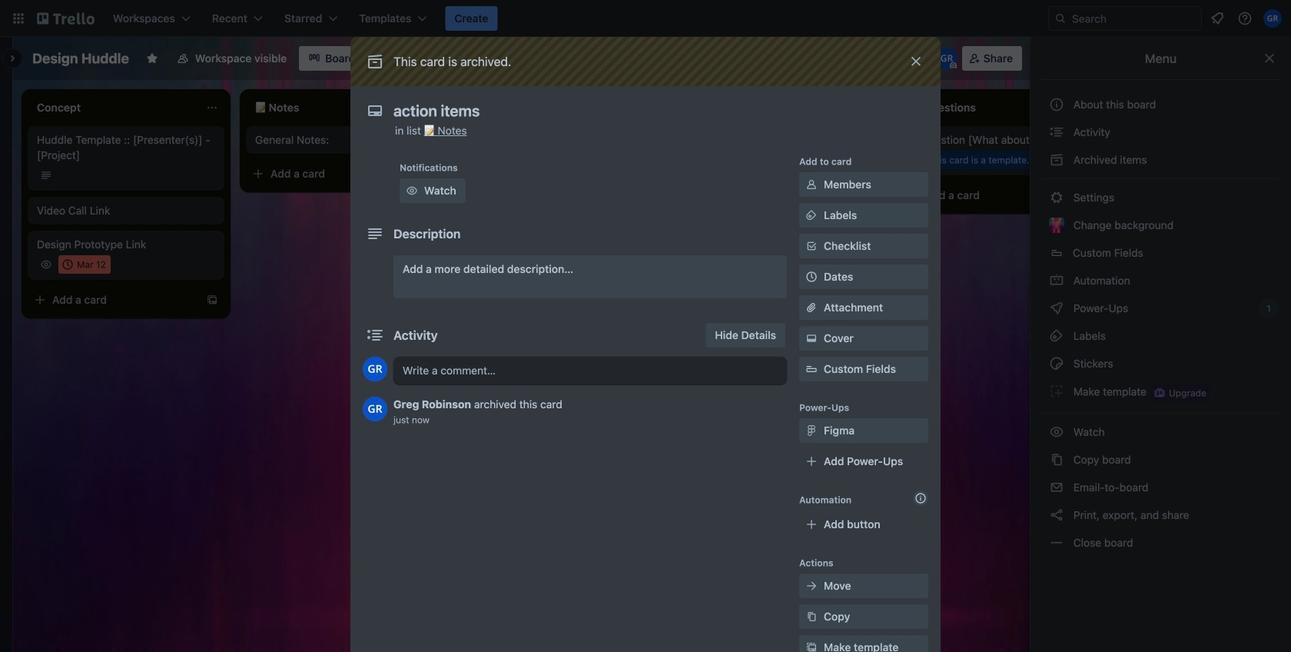 Task type: vqa. For each thing, say whether or not it's contained in the screenshot.
text field
yes



Task type: describe. For each thing, give the bounding box(es) containing it.
primary element
[[0, 0, 1292, 37]]

0 horizontal spatial create from template… image
[[206, 294, 218, 306]]

0 horizontal spatial greg robinson (gregrobinson96) image
[[363, 397, 388, 421]]

0 notifications image
[[1209, 9, 1227, 28]]

star or unstar board image
[[146, 52, 158, 65]]

Board name text field
[[25, 46, 137, 71]]

open information menu image
[[1238, 11, 1253, 26]]

Search field
[[1067, 7, 1202, 30]]



Task type: locate. For each thing, give the bounding box(es) containing it.
1 horizontal spatial greg robinson (gregrobinson96) image
[[936, 48, 958, 69]]

None checkbox
[[58, 255, 111, 274]]

1 vertical spatial greg robinson (gregrobinson96) image
[[363, 397, 388, 421]]

0 horizontal spatial greg robinson (gregrobinson96) image
[[363, 357, 388, 381]]

1 horizontal spatial greg robinson (gregrobinson96) image
[[1264, 9, 1283, 28]]

sm image
[[774, 46, 795, 68], [804, 177, 820, 192], [1050, 328, 1065, 344], [804, 331, 820, 346], [1050, 356, 1065, 371], [1050, 424, 1065, 440], [1050, 452, 1065, 468], [1050, 480, 1065, 495], [1050, 507, 1065, 523], [1050, 535, 1065, 551], [804, 640, 820, 652]]

search image
[[1055, 12, 1067, 25]]

sm image
[[1050, 125, 1065, 140], [1050, 152, 1065, 168], [404, 183, 420, 198], [1050, 190, 1065, 205], [804, 208, 820, 223], [1050, 273, 1065, 288], [1050, 301, 1065, 316], [1050, 384, 1065, 399], [804, 423, 820, 438], [804, 578, 820, 594], [804, 609, 820, 624]]

2 horizontal spatial create from template… image
[[861, 189, 873, 201]]

0 vertical spatial greg robinson (gregrobinson96) image
[[936, 48, 958, 69]]

None text field
[[386, 97, 893, 125]]

1 horizontal spatial create from template… image
[[424, 168, 437, 180]]

greg robinson (gregrobinson96) image
[[1264, 9, 1283, 28], [363, 357, 388, 381]]

2 vertical spatial create from template… image
[[206, 294, 218, 306]]

1 vertical spatial greg robinson (gregrobinson96) image
[[363, 357, 388, 381]]

Write a comment text field
[[394, 357, 787, 384]]

create from template… image
[[424, 168, 437, 180], [861, 189, 873, 201], [206, 294, 218, 306]]

1 vertical spatial create from template… image
[[861, 189, 873, 201]]

greg robinson (gregrobinson96) image
[[936, 48, 958, 69], [363, 397, 388, 421]]

customize views image
[[372, 51, 388, 66]]

0 vertical spatial create from template… image
[[424, 168, 437, 180]]

0 vertical spatial greg robinson (gregrobinson96) image
[[1264, 9, 1283, 28]]



